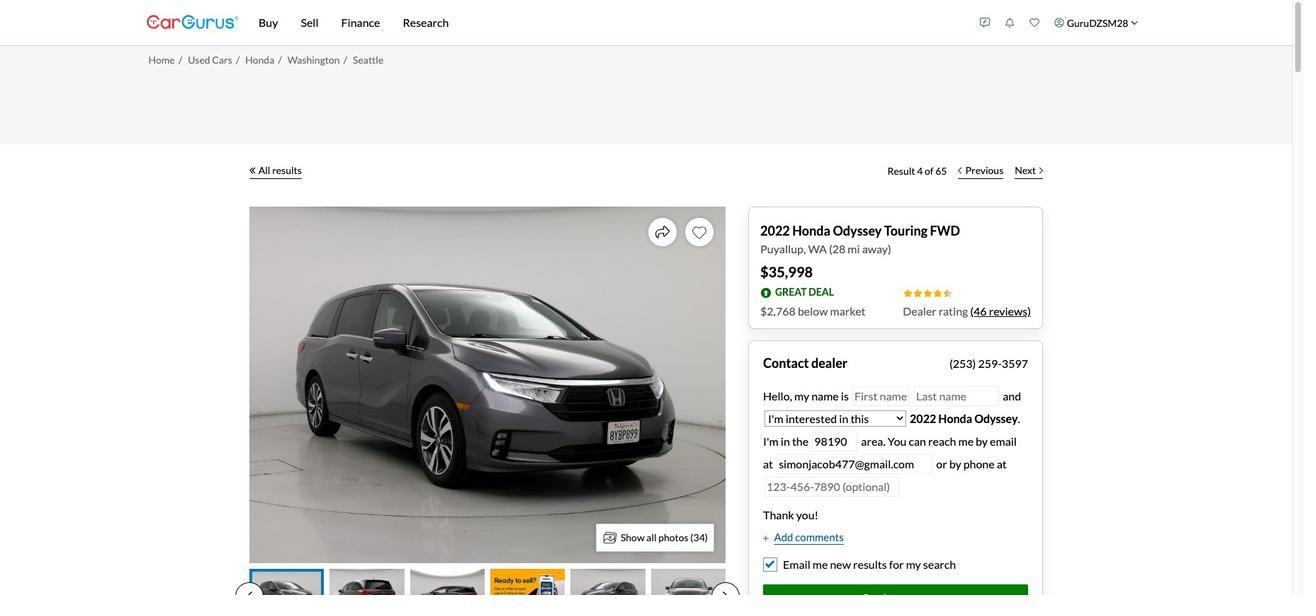 Task type: describe. For each thing, give the bounding box(es) containing it.
view vehicle photo 5 image
[[571, 569, 645, 596]]

Phone (optional) telephone field
[[765, 477, 899, 497]]

show
[[621, 532, 644, 544]]

Email address email field
[[777, 455, 933, 475]]

buy
[[259, 16, 278, 29]]

rating
[[939, 304, 968, 318]]

previous link
[[953, 156, 1009, 187]]

odyssey for 2022 honda odyssey touring fwd puyallup, wa (28 mi away)
[[833, 223, 882, 238]]

finance
[[341, 16, 380, 29]]

all
[[646, 532, 657, 544]]

wa
[[808, 242, 827, 255]]

all
[[258, 164, 270, 176]]

add comments button
[[763, 530, 844, 546]]

below
[[798, 304, 828, 318]]

search
[[923, 559, 956, 572]]

next page image
[[723, 592, 728, 596]]

the
[[792, 435, 809, 448]]

2022 for 2022 honda odyssey touring fwd puyallup, wa (28 mi away)
[[760, 223, 790, 238]]

show all photos (34) link
[[596, 524, 714, 552]]

result
[[887, 165, 915, 177]]

3 / from the left
[[278, 54, 282, 66]]

mi
[[848, 242, 860, 255]]

gurudzsm28
[[1067, 17, 1128, 29]]

for
[[889, 559, 904, 572]]

honda link
[[245, 54, 274, 66]]

Zip code field
[[812, 432, 857, 452]]

0 vertical spatial results
[[272, 164, 302, 176]]

2022 honda odyssey
[[910, 412, 1018, 425]]

2022 for 2022 honda odyssey
[[910, 412, 936, 425]]

show all photos (34)
[[621, 532, 708, 544]]

open notifications image
[[1005, 18, 1015, 28]]

3597
[[1002, 357, 1028, 370]]

(46 reviews) button
[[970, 303, 1031, 320]]

view vehicle photo 3 image
[[410, 569, 485, 596]]

prev page image
[[247, 592, 252, 596]]

view vehicle photo 6 image
[[651, 569, 726, 596]]

plus image
[[763, 535, 768, 543]]

honda for 2022 honda odyssey
[[938, 412, 972, 425]]

$2,768 below market
[[760, 304, 865, 318]]

can
[[909, 435, 926, 448]]

1 horizontal spatial results
[[853, 559, 887, 572]]

area.
[[861, 435, 886, 448]]

thank
[[763, 508, 794, 522]]

gurudzsm28 menu
[[973, 3, 1146, 43]]

view vehicle photo 1 image
[[249, 569, 324, 596]]

(34)
[[690, 532, 708, 544]]

result 4 of 65
[[887, 165, 947, 177]]

phone
[[963, 457, 995, 471]]

and
[[1000, 389, 1021, 403]]

research button
[[391, 0, 460, 45]]

2 at from the left
[[997, 457, 1007, 471]]

reach
[[928, 435, 956, 448]]

vehicle full photo image
[[249, 207, 726, 564]]

by inside area. you can reach me by email at
[[976, 435, 988, 448]]

4 / from the left
[[344, 54, 347, 66]]

great
[[775, 286, 807, 298]]

research
[[403, 16, 449, 29]]

$2,768
[[760, 304, 796, 318]]

at inside area. you can reach me by email at
[[763, 457, 773, 471]]

fwd
[[930, 223, 960, 238]]

deal
[[809, 286, 834, 298]]

dealer rating (46 reviews)
[[903, 304, 1031, 318]]

away)
[[862, 242, 891, 255]]

in
[[781, 435, 790, 448]]

email me new results for my search
[[783, 559, 956, 572]]

photos
[[658, 532, 688, 544]]



Task type: vqa. For each thing, say whether or not it's contained in the screenshot.
the bottom accidents
no



Task type: locate. For each thing, give the bounding box(es) containing it.
(253)
[[949, 357, 976, 370]]

you
[[888, 435, 907, 448]]

washington link
[[287, 54, 340, 66]]

me left the new on the right of the page
[[813, 559, 828, 572]]

washington
[[287, 54, 340, 66]]

. i'm in the
[[763, 412, 1020, 448]]

me
[[958, 435, 974, 448], [813, 559, 828, 572]]

by
[[976, 435, 988, 448], [949, 457, 961, 471]]

thank you!
[[763, 508, 818, 522]]

previous
[[965, 164, 1003, 176]]

of
[[925, 165, 934, 177]]

odyssey inside 2022 honda odyssey touring fwd puyallup, wa (28 mi away)
[[833, 223, 882, 238]]

email
[[783, 559, 810, 572]]

contact dealer
[[763, 355, 847, 371]]

next link
[[1009, 156, 1049, 187]]

1 horizontal spatial by
[[976, 435, 988, 448]]

at down email
[[997, 457, 1007, 471]]

1 horizontal spatial at
[[997, 457, 1007, 471]]

$35,998
[[760, 263, 813, 280]]

cargurus logo homepage link image
[[147, 2, 239, 43]]

1 / from the left
[[179, 54, 182, 66]]

0 vertical spatial honda
[[245, 54, 274, 66]]

i'm
[[763, 435, 778, 448]]

2 vertical spatial honda
[[938, 412, 972, 425]]

at down i'm
[[763, 457, 773, 471]]

2022 inside 2022 honda odyssey touring fwd puyallup, wa (28 mi away)
[[760, 223, 790, 238]]

honda inside 2022 honda odyssey touring fwd puyallup, wa (28 mi away)
[[792, 223, 830, 238]]

hello, my name is
[[763, 389, 851, 403]]

2 / from the left
[[236, 54, 240, 66]]

1 vertical spatial by
[[949, 457, 961, 471]]

0 vertical spatial odyssey
[[833, 223, 882, 238]]

tab list
[[235, 569, 740, 596]]

0 vertical spatial my
[[794, 389, 809, 403]]

new
[[830, 559, 851, 572]]

dealer
[[903, 304, 937, 318]]

259-
[[978, 357, 1002, 370]]

puyallup,
[[760, 242, 806, 255]]

or by phone at
[[936, 457, 1007, 471]]

honda right cars
[[245, 54, 274, 66]]

add a car review image
[[980, 18, 990, 28]]

1 vertical spatial 2022
[[910, 412, 936, 425]]

1 vertical spatial me
[[813, 559, 828, 572]]

0 vertical spatial by
[[976, 435, 988, 448]]

share image
[[655, 225, 670, 239]]

/ left used
[[179, 54, 182, 66]]

chevron double left image
[[249, 167, 256, 174]]

all results link
[[249, 156, 302, 187]]

contact
[[763, 355, 809, 371]]

1 vertical spatial honda
[[792, 223, 830, 238]]

(253) 259-3597
[[949, 357, 1028, 370]]

1 horizontal spatial my
[[906, 559, 921, 572]]

me down "2022 honda odyssey"
[[958, 435, 974, 448]]

touring
[[884, 223, 927, 238]]

saved cars image
[[1030, 18, 1040, 28]]

view vehicle photo 4 image
[[490, 569, 565, 596]]

sell
[[301, 16, 318, 29]]

home link
[[148, 54, 175, 66]]

home
[[148, 54, 175, 66]]

0 vertical spatial 2022
[[760, 223, 790, 238]]

is
[[841, 389, 849, 403]]

reviews)
[[989, 304, 1031, 318]]

at
[[763, 457, 773, 471], [997, 457, 1007, 471]]

results
[[272, 164, 302, 176], [853, 559, 887, 572]]

2022 up the "can"
[[910, 412, 936, 425]]

cars
[[212, 54, 232, 66]]

used cars link
[[188, 54, 232, 66]]

my left name
[[794, 389, 809, 403]]

0 horizontal spatial by
[[949, 457, 961, 471]]

honda up wa
[[792, 223, 830, 238]]

buy button
[[247, 0, 289, 45]]

all results
[[258, 164, 302, 176]]

market
[[830, 304, 865, 318]]

2022
[[760, 223, 790, 238], [910, 412, 936, 425]]

1 at from the left
[[763, 457, 773, 471]]

2022 up puyallup,
[[760, 223, 790, 238]]

area. you can reach me by email at
[[763, 435, 1017, 471]]

chevron right image
[[1039, 167, 1043, 174]]

or
[[936, 457, 947, 471]]

1 horizontal spatial odyssey
[[974, 412, 1018, 425]]

my right for
[[906, 559, 921, 572]]

1 vertical spatial my
[[906, 559, 921, 572]]

me inside area. you can reach me by email at
[[958, 435, 974, 448]]

name
[[811, 389, 839, 403]]

0 vertical spatial me
[[958, 435, 974, 448]]

2 horizontal spatial honda
[[938, 412, 972, 425]]

sell button
[[289, 0, 330, 45]]

used
[[188, 54, 210, 66]]

great deal
[[775, 286, 834, 298]]

gurudzsm28 button
[[1047, 3, 1146, 43]]

1 horizontal spatial me
[[958, 435, 974, 448]]

/ left seattle
[[344, 54, 347, 66]]

comments
[[795, 531, 844, 544]]

0 horizontal spatial my
[[794, 389, 809, 403]]

by left email
[[976, 435, 988, 448]]

cargurus logo homepage link link
[[147, 2, 239, 43]]

menu bar
[[239, 0, 973, 45]]

(28
[[829, 242, 845, 255]]

my
[[794, 389, 809, 403], [906, 559, 921, 572]]

dealer
[[811, 355, 847, 371]]

First name field
[[852, 387, 909, 407]]

view vehicle photo 2 image
[[330, 569, 404, 596]]

chevron left image
[[958, 167, 962, 174]]

user icon image
[[1054, 18, 1064, 28]]

results right all
[[272, 164, 302, 176]]

1 horizontal spatial honda
[[792, 223, 830, 238]]

email
[[990, 435, 1017, 448]]

.
[[1018, 412, 1020, 425]]

1 vertical spatial odyssey
[[974, 412, 1018, 425]]

hello,
[[763, 389, 792, 403]]

odyssey
[[833, 223, 882, 238], [974, 412, 1018, 425]]

honda
[[245, 54, 274, 66], [792, 223, 830, 238], [938, 412, 972, 425]]

odyssey up mi
[[833, 223, 882, 238]]

1 vertical spatial results
[[853, 559, 887, 572]]

1 horizontal spatial 2022
[[910, 412, 936, 425]]

2022 honda odyssey touring fwd puyallup, wa (28 mi away)
[[760, 223, 960, 255]]

0 horizontal spatial results
[[272, 164, 302, 176]]

Last name field
[[914, 387, 999, 407]]

0 horizontal spatial honda
[[245, 54, 274, 66]]

seattle
[[353, 54, 383, 66]]

home / used cars / honda / washington / seattle
[[148, 54, 383, 66]]

by right or
[[949, 457, 961, 471]]

you!
[[796, 508, 818, 522]]

chevron down image
[[1131, 19, 1138, 26]]

/ right 'honda' link
[[278, 54, 282, 66]]

0 horizontal spatial me
[[813, 559, 828, 572]]

add comments
[[774, 531, 844, 544]]

add
[[774, 531, 793, 544]]

/ right cars
[[236, 54, 240, 66]]

(46
[[970, 304, 987, 318]]

0 horizontal spatial at
[[763, 457, 773, 471]]

4
[[917, 165, 923, 177]]

65
[[935, 165, 947, 177]]

next
[[1015, 164, 1036, 176]]

0 horizontal spatial 2022
[[760, 223, 790, 238]]

honda for 2022 honda odyssey touring fwd puyallup, wa (28 mi away)
[[792, 223, 830, 238]]

0 horizontal spatial odyssey
[[833, 223, 882, 238]]

gurudzsm28 menu item
[[1047, 3, 1146, 43]]

menu bar containing buy
[[239, 0, 973, 45]]

odyssey for 2022 honda odyssey
[[974, 412, 1018, 425]]

odyssey up email
[[974, 412, 1018, 425]]

honda down last name field
[[938, 412, 972, 425]]

finance button
[[330, 0, 391, 45]]

results left for
[[853, 559, 887, 572]]



